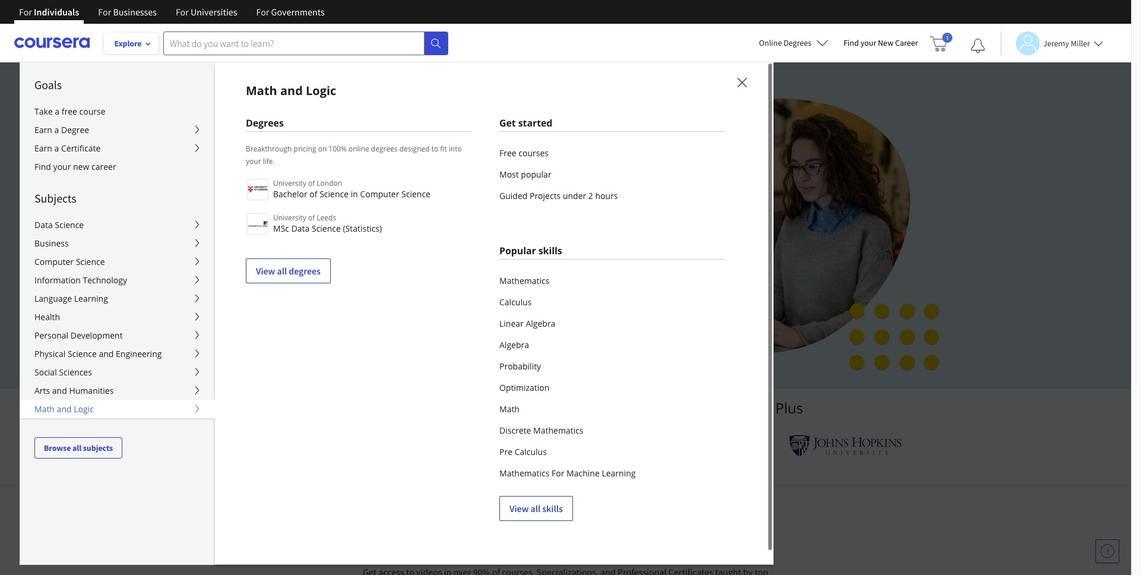 Task type: locate. For each thing, give the bounding box(es) containing it.
university down life.
[[273, 178, 306, 188]]

discrete mathematics link
[[500, 420, 725, 441]]

0 vertical spatial university
[[273, 178, 306, 188]]

0 vertical spatial algebra
[[526, 318, 556, 329]]

view inside view all skills link
[[510, 503, 529, 515]]

0 horizontal spatial degrees
[[289, 265, 321, 277]]

courses
[[519, 147, 549, 159]]

calculus up linear
[[500, 296, 532, 308]]

0 horizontal spatial computer
[[34, 256, 74, 267]]

2 earn from the top
[[34, 143, 52, 154]]

1 vertical spatial all
[[72, 443, 81, 453]]

1 vertical spatial find
[[34, 161, 51, 172]]

computer
[[360, 188, 400, 200], [34, 256, 74, 267]]

1 vertical spatial view
[[510, 503, 529, 515]]

0 vertical spatial mathematics
[[500, 275, 550, 286]]

2 vertical spatial mathematics
[[500, 468, 550, 479]]

mathematics for mathematics for machine learning
[[500, 468, 550, 479]]

skills right popular
[[539, 244, 562, 257]]

computer down 7,000+
[[360, 188, 400, 200]]

0 vertical spatial computer
[[360, 188, 400, 200]]

online
[[349, 144, 369, 154]]

2 vertical spatial all
[[531, 503, 541, 515]]

degrees inside "list"
[[289, 265, 321, 277]]

skills inside list
[[543, 503, 563, 515]]

data inside popup button
[[34, 219, 53, 231]]

1 horizontal spatial math and logic
[[246, 83, 337, 99]]

0 vertical spatial learning
[[74, 293, 108, 304]]

to inside 'unlimited access to 7,000+ world-class courses, hands-on projects, and job-ready certificate programs—all included in your subscription'
[[327, 166, 340, 184]]

0 horizontal spatial data
[[34, 219, 53, 231]]

0 vertical spatial to
[[432, 144, 439, 154]]

0 vertical spatial view
[[256, 265, 275, 277]]

0 horizontal spatial in
[[351, 188, 358, 200]]

0 vertical spatial math and logic
[[246, 83, 337, 99]]

0 vertical spatial on
[[318, 144, 327, 154]]

and inside math and logic popup button
[[57, 403, 72, 415]]

in left "2"
[[574, 187, 585, 205]]

learning down information technology
[[74, 293, 108, 304]]

online degrees
[[759, 37, 812, 48]]

mathematics down universities
[[534, 425, 584, 436]]

language learning
[[34, 293, 108, 304]]

university inside university of leeds msc data science (statistics)
[[273, 213, 306, 223]]

to left fit
[[432, 144, 439, 154]]

explore button
[[104, 33, 159, 54]]

and
[[280, 83, 303, 99], [277, 187, 300, 205], [99, 348, 114, 359], [52, 385, 67, 396], [574, 398, 599, 418], [57, 403, 72, 415]]

2 horizontal spatial math
[[500, 403, 520, 415]]

1 vertical spatial skills
[[543, 503, 563, 515]]

0 vertical spatial skills
[[539, 244, 562, 257]]

your down projects, at the left of the page
[[221, 208, 249, 226]]

arts and humanities button
[[20, 381, 215, 400]]

on inside 'breakthrough pricing on 100% online degrees designed to fit into your life.'
[[318, 144, 327, 154]]

science
[[320, 188, 349, 200], [402, 188, 431, 200], [55, 219, 84, 231], [312, 223, 341, 234], [76, 256, 105, 267], [68, 348, 97, 359]]

math and logic
[[246, 83, 337, 99], [34, 403, 94, 415]]

find inside explore menu element
[[34, 161, 51, 172]]

learning down "pre calculus" link
[[602, 468, 636, 479]]

find left new
[[844, 37, 859, 48]]

a
[[55, 106, 60, 117], [54, 124, 59, 135], [54, 143, 59, 154]]

science up leeds at the left
[[320, 188, 349, 200]]

mathematics down pre calculus
[[500, 468, 550, 479]]

None search field
[[163, 31, 449, 55]]

2 vertical spatial a
[[54, 143, 59, 154]]

a for degree
[[54, 124, 59, 135]]

technology
[[83, 274, 127, 286]]

earn inside popup button
[[34, 143, 52, 154]]

skills
[[539, 244, 562, 257], [543, 503, 563, 515]]

data
[[34, 219, 53, 231], [292, 223, 310, 234]]

0 horizontal spatial find
[[34, 161, 51, 172]]

learning inside view all skills list
[[602, 468, 636, 479]]

university
[[273, 178, 306, 188], [273, 213, 306, 223]]

subjects
[[83, 443, 113, 453]]

of down access
[[310, 188, 318, 200]]

for left businesses
[[98, 6, 111, 18]]

view for view all skills
[[510, 503, 529, 515]]

all inside "button"
[[72, 443, 81, 453]]

0 horizontal spatial all
[[72, 443, 81, 453]]

close image
[[734, 74, 750, 90], [734, 74, 750, 90], [734, 74, 750, 90], [734, 74, 750, 90]]

science up business
[[55, 219, 84, 231]]

1 vertical spatial learning
[[602, 468, 636, 479]]

designed
[[400, 144, 430, 154]]

1 university from the top
[[273, 178, 306, 188]]

1 horizontal spatial on
[[554, 166, 570, 184]]

for left universities
[[176, 6, 189, 18]]

0 vertical spatial a
[[55, 106, 60, 117]]

for for universities
[[176, 6, 189, 18]]

1 horizontal spatial to
[[432, 144, 439, 154]]

1 horizontal spatial degrees
[[371, 144, 398, 154]]

100%
[[329, 144, 347, 154]]

1 vertical spatial university
[[273, 213, 306, 223]]

miller
[[1071, 38, 1091, 48]]

certificate
[[61, 143, 101, 154]]

view all skills list
[[500, 270, 725, 521]]

math up discrete
[[500, 403, 520, 415]]

popular
[[521, 169, 552, 180]]

0 horizontal spatial logic
[[74, 403, 94, 415]]

earn for earn a certificate
[[34, 143, 52, 154]]

earn down take
[[34, 124, 52, 135]]

2
[[589, 190, 593, 201]]

1 vertical spatial logic
[[74, 403, 94, 415]]

1 horizontal spatial in
[[574, 187, 585, 205]]

leading universities and companies with coursera plus
[[439, 398, 804, 418]]

linear algebra link
[[500, 313, 725, 335]]

1 horizontal spatial learning
[[602, 468, 636, 479]]

1 horizontal spatial computer
[[360, 188, 400, 200]]

math link
[[500, 399, 725, 420]]

of
[[308, 178, 315, 188], [310, 188, 318, 200], [308, 213, 315, 223]]

0 vertical spatial find
[[844, 37, 859, 48]]

0 vertical spatial logic
[[306, 83, 337, 99]]

0 horizontal spatial learning
[[74, 293, 108, 304]]

science down job-
[[312, 223, 341, 234]]

logic inside math and logic popup button
[[74, 403, 94, 415]]

optimization
[[500, 382, 550, 393]]

to up ready
[[327, 166, 340, 184]]

earn inside dropdown button
[[34, 124, 52, 135]]

computer inside dropdown button
[[34, 256, 74, 267]]

find for find your new career
[[844, 37, 859, 48]]

0 vertical spatial degrees
[[371, 144, 398, 154]]

on
[[318, 144, 327, 154], [554, 166, 570, 184]]

programs—all
[[428, 187, 515, 205]]

and inside 'unlimited access to 7,000+ world-class courses, hands-on projects, and job-ready certificate programs—all included in your subscription'
[[277, 187, 300, 205]]

for left individuals
[[19, 6, 32, 18]]

view
[[256, 265, 275, 277], [510, 503, 529, 515]]

on left the 100%
[[318, 144, 327, 154]]

1 earn from the top
[[34, 124, 52, 135]]

all right /month,
[[277, 265, 287, 277]]

degrees inside 'breakthrough pricing on 100% online degrees designed to fit into your life.'
[[371, 144, 398, 154]]

shopping cart: 1 item image
[[930, 33, 953, 52]]

degrees up breakthrough
[[246, 116, 284, 130]]

logic down humanities
[[74, 403, 94, 415]]

in
[[574, 187, 585, 205], [351, 188, 358, 200]]

all down mathematics for machine learning
[[531, 503, 541, 515]]

0 horizontal spatial degrees
[[246, 116, 284, 130]]

1 horizontal spatial view
[[510, 503, 529, 515]]

your inside 'unlimited access to 7,000+ world-class courses, hands-on projects, and job-ready certificate programs—all included in your subscription'
[[221, 208, 249, 226]]

learning inside popup button
[[74, 293, 108, 304]]

science down world-
[[402, 188, 431, 200]]

of left london
[[308, 178, 315, 188]]

degrees right online
[[784, 37, 812, 48]]

optimization link
[[500, 377, 725, 399]]

show notifications image
[[971, 39, 986, 53]]

all for subjects
[[72, 443, 81, 453]]

university of michigan image
[[557, 430, 587, 462]]

1 vertical spatial on
[[554, 166, 570, 184]]

cancel
[[271, 266, 298, 278]]

jeremy
[[1044, 38, 1070, 48]]

a left degree
[[54, 124, 59, 135]]

0 horizontal spatial view
[[256, 265, 275, 277]]

computer inside university of london bachelor of science in computer science
[[360, 188, 400, 200]]

0 horizontal spatial math and logic
[[34, 403, 94, 415]]

1 vertical spatial computer
[[34, 256, 74, 267]]

2 horizontal spatial all
[[531, 503, 541, 515]]

mathematics for mathematics
[[500, 275, 550, 286]]

math down arts
[[34, 403, 55, 415]]

coursera image
[[14, 33, 90, 52]]

a inside dropdown button
[[54, 124, 59, 135]]

0 vertical spatial calculus
[[500, 296, 532, 308]]

to
[[432, 144, 439, 154], [327, 166, 340, 184]]

johns hopkins university image
[[789, 435, 902, 457]]

1 vertical spatial algebra
[[500, 339, 529, 351]]

0 horizontal spatial on
[[318, 144, 327, 154]]

1 horizontal spatial data
[[292, 223, 310, 234]]

list
[[500, 143, 725, 207]]

a inside popup button
[[54, 143, 59, 154]]

discrete mathematics
[[500, 425, 584, 436]]

on up guided projects under 2 hours
[[554, 166, 570, 184]]

your up unlimited
[[246, 156, 261, 166]]

algebra link
[[500, 335, 725, 356]]

with
[[679, 398, 708, 418]]

a left free
[[55, 106, 60, 117]]

1 vertical spatial a
[[54, 124, 59, 135]]

close image
[[734, 74, 750, 90], [734, 74, 750, 90], [734, 74, 750, 90], [734, 74, 750, 90], [734, 74, 750, 90], [734, 74, 750, 90], [734, 74, 750, 90], [734, 74, 750, 90], [735, 75, 750, 90]]

university for bachelor
[[273, 178, 306, 188]]

data right 'msc'
[[292, 223, 310, 234]]

science down personal development
[[68, 348, 97, 359]]

1 horizontal spatial logic
[[306, 83, 337, 99]]

find
[[844, 37, 859, 48], [34, 161, 51, 172]]

all inside list
[[531, 503, 541, 515]]

popular
[[500, 244, 536, 257]]

a for certificate
[[54, 143, 59, 154]]

calculus
[[500, 296, 532, 308], [515, 446, 547, 457]]

bachelor
[[273, 188, 308, 200]]

math down 'what do you want to learn?' text box
[[246, 83, 277, 99]]

computer down business
[[34, 256, 74, 267]]

in inside university of london bachelor of science in computer science
[[351, 188, 358, 200]]

your left new on the left
[[53, 161, 71, 172]]

leading
[[442, 398, 491, 418]]

for for individuals
[[19, 6, 32, 18]]

pre calculus link
[[500, 441, 725, 463]]

degrees inside math and logic menu item
[[246, 116, 284, 130]]

degree
[[61, 124, 89, 135]]

calculus down 'discrete mathematics'
[[515, 446, 547, 457]]

view inside view all degrees link
[[256, 265, 275, 277]]

university down bachelor
[[273, 213, 306, 223]]

for inside view all skills list
[[552, 468, 565, 479]]

browse
[[44, 443, 71, 453]]

0 horizontal spatial math
[[34, 403, 55, 415]]

0 vertical spatial all
[[277, 265, 287, 277]]

1 vertical spatial to
[[327, 166, 340, 184]]

and up subscription
[[277, 187, 300, 205]]

governments
[[271, 6, 325, 18]]

language
[[34, 293, 72, 304]]

hands-
[[513, 166, 554, 184]]

1 horizontal spatial degrees
[[784, 37, 812, 48]]

and inside the physical science and engineering popup button
[[99, 348, 114, 359]]

logic up the 'coursera plus' image
[[306, 83, 337, 99]]

math and logic down arts and humanities
[[34, 403, 94, 415]]

and right arts
[[52, 385, 67, 396]]

1 horizontal spatial all
[[277, 265, 287, 277]]

of inside university of leeds msc data science (statistics)
[[308, 213, 315, 223]]

data up business
[[34, 219, 53, 231]]

on inside 'unlimited access to 7,000+ world-class courses, hands-on projects, and job-ready certificate programs—all included in your subscription'
[[554, 166, 570, 184]]

online
[[759, 37, 782, 48]]

most popular link
[[500, 164, 725, 185]]

find your new career
[[34, 161, 116, 172]]

2 university from the top
[[273, 213, 306, 223]]

science up information technology
[[76, 256, 105, 267]]

earn down earn a degree
[[34, 143, 52, 154]]

university inside university of london bachelor of science in computer science
[[273, 178, 306, 188]]

1 vertical spatial earn
[[34, 143, 52, 154]]

sciences
[[59, 367, 92, 378]]

0 vertical spatial earn
[[34, 124, 52, 135]]

and inside math and logic menu item
[[280, 83, 303, 99]]

pre
[[500, 446, 513, 457]]

banner navigation
[[10, 0, 334, 33]]

find down earn a certificate
[[34, 161, 51, 172]]

1 vertical spatial degrees
[[289, 265, 321, 277]]

1 vertical spatial degrees
[[246, 116, 284, 130]]

information technology
[[34, 274, 127, 286]]

0 vertical spatial degrees
[[784, 37, 812, 48]]

your left new
[[861, 37, 877, 48]]

coursera plus image
[[221, 112, 402, 129]]

of left leeds at the left
[[308, 213, 315, 223]]

math and logic group
[[20, 62, 774, 575]]

and down arts and humanities
[[57, 403, 72, 415]]

algebra down linear
[[500, 339, 529, 351]]

math
[[246, 83, 277, 99], [34, 403, 55, 415], [500, 403, 520, 415]]

in down 7,000+
[[351, 188, 358, 200]]

for left machine
[[552, 468, 565, 479]]

personal development button
[[20, 326, 215, 345]]

all
[[277, 265, 287, 277], [72, 443, 81, 453], [531, 503, 541, 515]]

What do you want to learn? text field
[[163, 31, 425, 55]]

math and logic menu item
[[214, 62, 774, 575]]

skills down mathematics for machine learning
[[543, 503, 563, 515]]

for left governments
[[256, 6, 269, 18]]

of for data
[[308, 213, 315, 223]]

individuals
[[34, 6, 79, 18]]

algebra right linear
[[526, 318, 556, 329]]

a down earn a degree
[[54, 143, 59, 154]]

1 vertical spatial math and logic
[[34, 403, 94, 415]]

find for find your new career
[[34, 161, 51, 172]]

science inside dropdown button
[[76, 256, 105, 267]]

career
[[91, 161, 116, 172]]

earn a degree button
[[20, 121, 215, 139]]

degrees
[[371, 144, 398, 154], [289, 265, 321, 277]]

engineering
[[116, 348, 162, 359]]

0 horizontal spatial to
[[327, 166, 340, 184]]

1 horizontal spatial find
[[844, 37, 859, 48]]

mathematics down popular skills
[[500, 275, 550, 286]]

math and logic up the 'coursera plus' image
[[246, 83, 337, 99]]

access
[[284, 166, 324, 184]]

list containing free courses
[[500, 143, 725, 207]]

and down development
[[99, 348, 114, 359]]

logic inside math and logic menu item
[[306, 83, 337, 99]]

all right browse in the left bottom of the page
[[72, 443, 81, 453]]

and up the 'coursera plus' image
[[280, 83, 303, 99]]

degrees
[[784, 37, 812, 48], [246, 116, 284, 130]]

all inside "list"
[[277, 265, 287, 277]]



Task type: vqa. For each thing, say whether or not it's contained in the screenshot.
Levels
no



Task type: describe. For each thing, give the bounding box(es) containing it.
math inside view all skills list
[[500, 403, 520, 415]]

started
[[519, 116, 553, 130]]

businesses
[[113, 6, 157, 18]]

a for free
[[55, 106, 60, 117]]

google image
[[454, 435, 518, 457]]

view for view all degrees
[[256, 265, 275, 277]]

linear
[[500, 318, 524, 329]]

take
[[34, 106, 53, 117]]

get started
[[500, 116, 553, 130]]

for for governments
[[256, 6, 269, 18]]

guided
[[500, 190, 528, 201]]

popular skills
[[500, 244, 562, 257]]

course
[[79, 106, 105, 117]]

mathematics for machine learning
[[500, 468, 636, 479]]

social sciences
[[34, 367, 92, 378]]

your inside explore menu element
[[53, 161, 71, 172]]

view all skills link
[[500, 496, 573, 521]]

/month, cancel anytime
[[236, 266, 335, 278]]

view all degrees list
[[246, 178, 471, 283]]

under
[[563, 190, 587, 201]]

all for skills
[[531, 503, 541, 515]]

in inside 'unlimited access to 7,000+ world-class courses, hands-on projects, and job-ready certificate programs—all included in your subscription'
[[574, 187, 585, 205]]

free
[[62, 106, 77, 117]]

find your new career link
[[838, 36, 924, 51]]

pricing
[[294, 144, 316, 154]]

information
[[34, 274, 81, 286]]

university for msc
[[273, 213, 306, 223]]

for for businesses
[[98, 6, 111, 18]]

pre calculus
[[500, 446, 547, 457]]

certificate
[[365, 187, 425, 205]]

fit
[[440, 144, 447, 154]]

physical science and engineering
[[34, 348, 162, 359]]

breakthrough
[[246, 144, 292, 154]]

projects,
[[221, 187, 273, 205]]

social
[[34, 367, 57, 378]]

universities
[[494, 398, 570, 418]]

world-
[[387, 166, 426, 184]]

class
[[426, 166, 455, 184]]

math inside popup button
[[34, 403, 55, 415]]

university of london logo image
[[247, 179, 269, 200]]

new
[[878, 37, 894, 48]]

explore menu element
[[20, 62, 215, 459]]

most
[[500, 169, 519, 180]]

career
[[896, 37, 919, 48]]

data science
[[34, 219, 84, 231]]

for universities
[[176, 6, 237, 18]]

view all degrees
[[256, 265, 321, 277]]

degrees inside popup button
[[784, 37, 812, 48]]

university of leeds msc data science (statistics)
[[273, 213, 382, 234]]

projects
[[530, 190, 561, 201]]

health
[[34, 311, 60, 323]]

math and logic inside menu item
[[246, 83, 337, 99]]

for businesses
[[98, 6, 157, 18]]

unlimited
[[221, 166, 281, 184]]

earn for earn a degree
[[34, 124, 52, 135]]

and inside arts and humanities dropdown button
[[52, 385, 67, 396]]

free courses link
[[500, 143, 725, 164]]

1 vertical spatial mathematics
[[534, 425, 584, 436]]

and up discrete mathematics link
[[574, 398, 599, 418]]

unlimited access to 7,000+ world-class courses, hands-on projects, and job-ready certificate programs—all included in your subscription
[[221, 166, 585, 226]]

help center image
[[1101, 544, 1115, 558]]

universities
[[191, 6, 237, 18]]

online degrees button
[[750, 30, 838, 56]]

all for degrees
[[277, 265, 287, 277]]

find your new career
[[844, 37, 919, 48]]

information technology button
[[20, 271, 215, 289]]

to inside 'breakthrough pricing on 100% online degrees designed to fit into your life.'
[[432, 144, 439, 154]]

linear algebra
[[500, 318, 556, 329]]

into
[[449, 144, 462, 154]]

earn a degree
[[34, 124, 89, 135]]

new
[[73, 161, 89, 172]]

anytime
[[300, 266, 335, 278]]

mathematics link
[[500, 270, 725, 292]]

probability
[[500, 361, 541, 372]]

/month,
[[236, 266, 269, 278]]

arts
[[34, 385, 50, 396]]

math and logic inside popup button
[[34, 403, 94, 415]]

breakthrough pricing on 100% online degrees designed to fit into your life.
[[246, 144, 462, 166]]

earn a certificate
[[34, 143, 101, 154]]

take a free course
[[34, 106, 105, 117]]

physical science and engineering button
[[20, 345, 215, 363]]

personal development
[[34, 330, 123, 341]]

london
[[317, 178, 342, 188]]

goals
[[34, 77, 62, 92]]

of for of
[[308, 178, 315, 188]]

humanities
[[69, 385, 114, 396]]

data inside university of leeds msc data science (statistics)
[[292, 223, 310, 234]]

your inside 'breakthrough pricing on 100% online degrees designed to fit into your life.'
[[246, 156, 261, 166]]

calculus link
[[500, 292, 725, 313]]

most popular
[[500, 169, 552, 180]]

browse all subjects
[[44, 443, 113, 453]]

included
[[518, 187, 570, 205]]

business
[[34, 238, 69, 249]]

life.
[[263, 156, 275, 166]]

health button
[[20, 308, 215, 326]]

computer science
[[34, 256, 105, 267]]

hours
[[596, 190, 618, 201]]

leeds
[[317, 213, 336, 223]]

list inside math and logic menu item
[[500, 143, 725, 207]]

plus
[[776, 398, 804, 418]]

view all skills
[[510, 503, 563, 515]]

language learning button
[[20, 289, 215, 308]]

1 vertical spatial calculus
[[515, 446, 547, 457]]

guided projects under 2 hours link
[[500, 185, 725, 207]]

7,000+
[[343, 166, 384, 184]]

job-
[[304, 187, 327, 205]]

physical
[[34, 348, 66, 359]]

science inside university of leeds msc data science (statistics)
[[312, 223, 341, 234]]

university of leeds logo image
[[247, 213, 269, 235]]

1 horizontal spatial math
[[246, 83, 277, 99]]

earn a certificate button
[[20, 139, 215, 157]]

free courses
[[500, 147, 549, 159]]



